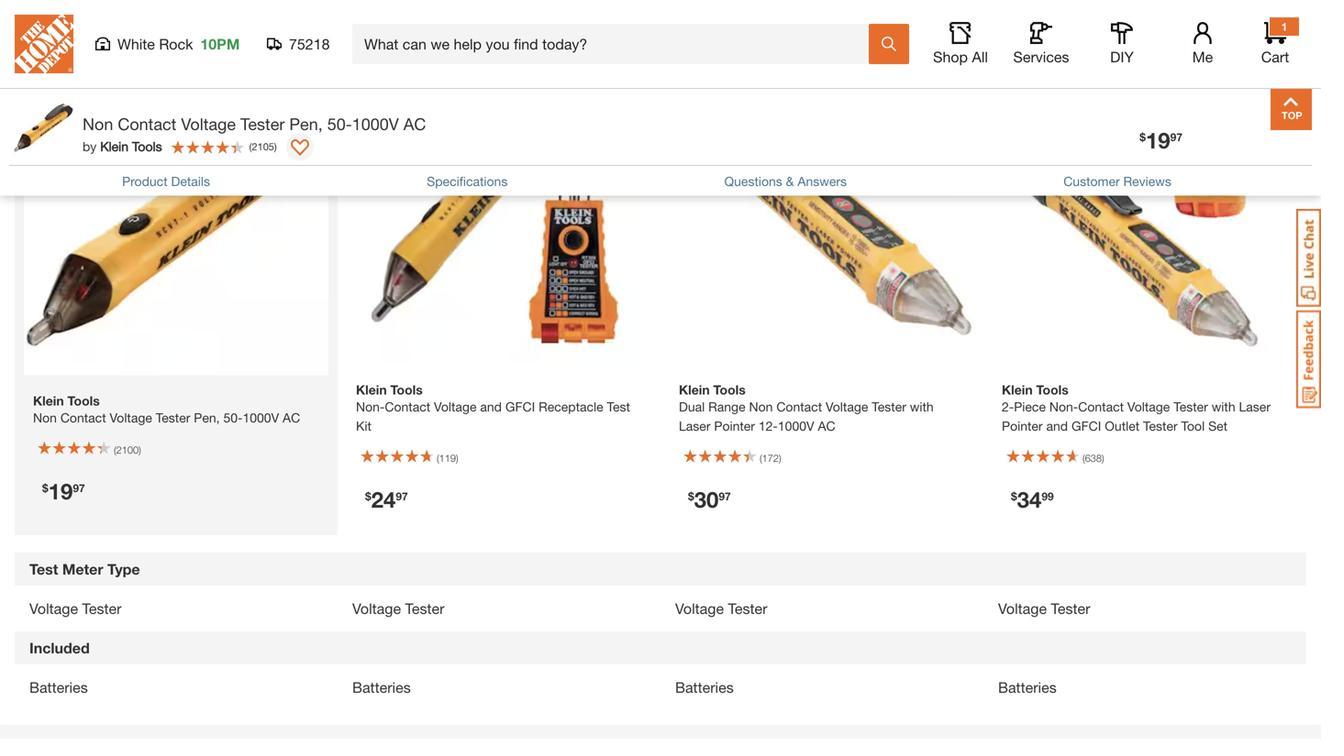 Task type: describe. For each thing, give the bounding box(es) containing it.
0 horizontal spatial $ 19 97
[[42, 479, 85, 505]]

pointer for 30
[[714, 419, 755, 434]]

2 batteries from the left
[[352, 679, 411, 697]]

0 horizontal spatial 1000v
[[352, 114, 399, 134]]

cart
[[1261, 48, 1289, 66]]

current product
[[111, 41, 242, 56]]

3 voltage tester from the left
[[675, 601, 767, 618]]

contact inside klein tools dual range non contact voltage tester with laser pointer 12-1000v ac
[[777, 400, 822, 415]]

2100
[[116, 445, 139, 457]]

shop all
[[933, 48, 988, 66]]

( 2105 )
[[249, 141, 277, 153]]

shop
[[933, 48, 968, 66]]

pointer for 34
[[1002, 419, 1043, 434]]

diy
[[1110, 48, 1134, 66]]

product image image
[[14, 98, 73, 158]]

rock
[[159, 35, 193, 53]]

contact inside klein tools non-contact voltage and gfci receptacle test kit
[[385, 400, 430, 415]]

1 vertical spatial 19
[[48, 479, 73, 505]]

and inside klein tools 2-piece non-contact voltage tester with laser pointer and gfci outlet tester tool set
[[1046, 419, 1068, 434]]

answers
[[798, 174, 847, 189]]

10pm
[[200, 35, 240, 53]]

feedback link image
[[1296, 310, 1321, 409]]

top button
[[1271, 89, 1312, 130]]

voltage inside klein tools dual range non contact voltage tester with laser pointer 12-1000v ac
[[826, 400, 868, 415]]

&
[[786, 174, 794, 189]]

2-
[[1002, 400, 1014, 415]]

$ up test meter type
[[42, 482, 48, 495]]

non- inside klein tools 2-piece non-contact voltage tester with laser pointer and gfci outlet tester tool set
[[1050, 400, 1078, 415]]

97 for ( 2100 )
[[73, 482, 85, 495]]

white
[[117, 35, 155, 53]]

0 vertical spatial $ 19 97
[[1140, 127, 1183, 153]]

set
[[1208, 419, 1228, 434]]

voltage inside klein tools non-contact voltage and gfci receptacle test kit
[[434, 400, 477, 415]]

4 voltage tester from the left
[[998, 601, 1090, 618]]

live chat image
[[1296, 209, 1321, 307]]

1 batteries from the left
[[29, 679, 88, 697]]

by
[[83, 139, 97, 154]]

non inside klein tools dual range non contact voltage tester with laser pointer 12-1000v ac
[[749, 400, 773, 415]]

$ for klein tools dual range non contact voltage tester with laser pointer 12-1000v ac
[[688, 490, 694, 503]]

97 for ( 119 )
[[396, 490, 408, 503]]

contact inside klein tools 2-piece non-contact voltage tester with laser pointer and gfci outlet tester tool set
[[1078, 400, 1124, 415]]

3 batteries from the left
[[675, 679, 734, 697]]

1 voltage tester from the left
[[29, 601, 122, 618]]

white rock 10pm
[[117, 35, 240, 53]]

customer
[[1064, 174, 1120, 189]]

34
[[1017, 487, 1042, 513]]

( 172 )
[[760, 453, 781, 465]]

me
[[1193, 48, 1213, 66]]

( 638 )
[[1083, 453, 1104, 465]]

pen,
[[289, 114, 323, 134]]

) for 24
[[456, 453, 458, 465]]

klein right "by"
[[100, 139, 129, 154]]

( for 19
[[114, 445, 116, 457]]

$ for klein tools 2-piece non-contact voltage tester with laser pointer and gfci outlet tester tool set
[[1011, 490, 1017, 503]]

30
[[694, 487, 719, 513]]

75218
[[289, 35, 330, 53]]

voltage inside klein tools 2-piece non-contact voltage tester with laser pointer and gfci outlet tester tool set
[[1128, 400, 1170, 415]]

questions
[[724, 174, 782, 189]]

type
[[107, 561, 140, 578]]

tools for 34
[[1036, 383, 1069, 398]]

) for 30
[[779, 453, 781, 465]]

with for 30
[[910, 400, 934, 415]]

( 2100 )
[[114, 445, 141, 457]]

test meter type
[[29, 561, 140, 578]]

172
[[762, 453, 779, 465]]

with for 34
[[1212, 400, 1236, 415]]

by klein tools
[[83, 139, 162, 154]]

display image
[[291, 139, 309, 158]]

gfci inside klein tools 2-piece non-contact voltage tester with laser pointer and gfci outlet tester tool set
[[1072, 419, 1101, 434]]

klein for 24
[[356, 383, 387, 398]]

test inside klein tools non-contact voltage and gfci receptacle test kit
[[607, 400, 630, 415]]

customer reviews
[[1064, 174, 1172, 189]]

kit
[[356, 419, 371, 434]]

klein tools 2-piece non-contact voltage tester with laser pointer and gfci outlet tester tool set
[[1002, 383, 1271, 434]]

( for 30
[[760, 453, 762, 465]]

1000v inside klein tools dual range non contact voltage tester with laser pointer 12-1000v ac
[[778, 419, 814, 434]]



Task type: vqa. For each thing, say whether or not it's contained in the screenshot.
card inside the *With credit approval for qualifying purchases made on The Home Depot or EXPO Design Center Consumer Credit Card, APR 17.99%–29.99%. Minimum interest charge: $2. See card agreement for details including APR applicable to you. Offer valid for consumer accounts in good standing.
no



Task type: locate. For each thing, give the bounding box(es) containing it.
tools inside klein tools dual range non contact voltage tester with laser pointer 12-1000v ac
[[713, 383, 746, 398]]

$ left 99 at bottom
[[1011, 490, 1017, 503]]

$ 19 97
[[1140, 127, 1183, 153], [42, 479, 85, 505]]

klein
[[100, 139, 129, 154], [356, 383, 387, 398], [679, 383, 710, 398], [1002, 383, 1033, 398]]

non contact voltage tester pen, 50-1000v ac
[[83, 114, 426, 134]]

test left meter
[[29, 561, 58, 578]]

1 horizontal spatial gfci
[[1072, 419, 1101, 434]]

voltage
[[181, 114, 236, 134], [434, 400, 477, 415], [826, 400, 868, 415], [1128, 400, 1170, 415], [29, 601, 78, 618], [352, 601, 401, 618], [675, 601, 724, 618], [998, 601, 1047, 618]]

1 vertical spatial non
[[749, 400, 773, 415]]

1 horizontal spatial 1000v
[[778, 419, 814, 434]]

2-piece non-contact voltage tester with laser pointer and gfci outlet tester tool set image
[[993, 60, 1297, 365]]

0 horizontal spatial non-
[[356, 400, 385, 415]]

1 horizontal spatial test
[[607, 400, 630, 415]]

with
[[910, 400, 934, 415], [1212, 400, 1236, 415]]

$
[[1140, 131, 1146, 144], [42, 482, 48, 495], [365, 490, 371, 503], [688, 490, 694, 503], [1011, 490, 1017, 503]]

1 horizontal spatial and
[[1046, 419, 1068, 434]]

0 vertical spatial test
[[607, 400, 630, 415]]

0 horizontal spatial gfci
[[505, 400, 535, 415]]

tester inside klein tools dual range non contact voltage tester with laser pointer 12-1000v ac
[[872, 400, 906, 415]]

) for 34
[[1102, 453, 1104, 465]]

batteries
[[29, 679, 88, 697], [352, 679, 411, 697], [675, 679, 734, 697], [998, 679, 1057, 697]]

$ 19 97 up reviews
[[1140, 127, 1183, 153]]

4 batteries from the left
[[998, 679, 1057, 697]]

0 horizontal spatial non
[[83, 114, 113, 134]]

klein inside klein tools 2-piece non-contact voltage tester with laser pointer and gfci outlet tester tool set
[[1002, 383, 1033, 398]]

non up "by"
[[83, 114, 113, 134]]

pointer inside klein tools dual range non contact voltage tester with laser pointer 12-1000v ac
[[714, 419, 755, 434]]

diy button
[[1093, 22, 1151, 66]]

( 119 )
[[437, 453, 458, 465]]

1 non- from the left
[[356, 400, 385, 415]]

1 with from the left
[[910, 400, 934, 415]]

klein tools non-contact voltage and gfci receptacle test kit
[[356, 383, 630, 434]]

0 vertical spatial gfci
[[505, 400, 535, 415]]

test right receptacle
[[607, 400, 630, 415]]

klein inside klein tools dual range non contact voltage tester with laser pointer 12-1000v ac
[[679, 383, 710, 398]]

range
[[708, 400, 746, 415]]

me button
[[1174, 22, 1232, 66]]

gfci left receptacle
[[505, 400, 535, 415]]

1 horizontal spatial non-
[[1050, 400, 1078, 415]]

dual
[[679, 400, 705, 415]]

0 vertical spatial ac
[[403, 114, 426, 134]]

the home depot logo image
[[15, 15, 73, 73]]

customer reviews button
[[1064, 172, 1172, 191], [1064, 172, 1172, 191]]

and
[[480, 400, 502, 415], [1046, 419, 1068, 434]]

$ down kit
[[365, 490, 371, 503]]

2 with from the left
[[1212, 400, 1236, 415]]

2 voltage tester from the left
[[352, 601, 444, 618]]

0 horizontal spatial with
[[910, 400, 934, 415]]

klein for 30
[[679, 383, 710, 398]]

12-
[[759, 419, 778, 434]]

test
[[607, 400, 630, 415], [29, 561, 58, 578]]

contact
[[118, 114, 176, 134], [385, 400, 430, 415], [777, 400, 822, 415], [1078, 400, 1124, 415]]

1 horizontal spatial laser
[[1239, 400, 1271, 415]]

klein up kit
[[356, 383, 387, 398]]

klein up dual
[[679, 383, 710, 398]]

2105
[[252, 141, 274, 153]]

non
[[83, 114, 113, 134], [749, 400, 773, 415]]

24
[[371, 487, 396, 513]]

)
[[274, 141, 277, 153], [139, 445, 141, 457], [456, 453, 458, 465], [779, 453, 781, 465], [1102, 453, 1104, 465]]

and inside klein tools non-contact voltage and gfci receptacle test kit
[[480, 400, 502, 415]]

1 vertical spatial laser
[[679, 419, 711, 434]]

tools for 30
[[713, 383, 746, 398]]

0 vertical spatial laser
[[1239, 400, 1271, 415]]

$ 19 97 up meter
[[42, 479, 85, 505]]

non up 12-
[[749, 400, 773, 415]]

tools inside klein tools 2-piece non-contact voltage tester with laser pointer and gfci outlet tester tool set
[[1036, 383, 1069, 398]]

voltage tester
[[29, 601, 122, 618], [352, 601, 444, 618], [675, 601, 767, 618], [998, 601, 1090, 618]]

ac right 12-
[[818, 419, 836, 434]]

tester
[[240, 114, 285, 134], [872, 400, 906, 415], [1174, 400, 1208, 415], [1143, 419, 1178, 434], [82, 601, 122, 618], [405, 601, 444, 618], [728, 601, 767, 618], [1051, 601, 1090, 618]]

97 for ( 172 )
[[719, 490, 731, 503]]

99
[[1042, 490, 1054, 503]]

19 up reviews
[[1146, 127, 1170, 153]]

1 vertical spatial gfci
[[1072, 419, 1101, 434]]

laser inside klein tools dual range non contact voltage tester with laser pointer 12-1000v ac
[[679, 419, 711, 434]]

1000v up 172
[[778, 419, 814, 434]]

services
[[1013, 48, 1069, 66]]

1 horizontal spatial 19
[[1146, 127, 1170, 153]]

product details button
[[122, 172, 210, 191], [122, 172, 210, 191]]

( for 34
[[1083, 453, 1085, 465]]

laser for 30
[[679, 419, 711, 434]]

0 horizontal spatial 19
[[48, 479, 73, 505]]

$ 30 97
[[688, 487, 731, 513]]

97 inside the $ 24 97
[[396, 490, 408, 503]]

What can we help you find today? search field
[[364, 25, 868, 63]]

piece
[[1014, 400, 1046, 415]]

(
[[249, 141, 252, 153], [114, 445, 116, 457], [437, 453, 439, 465], [760, 453, 762, 465], [1083, 453, 1085, 465]]

97
[[1170, 131, 1183, 144], [73, 482, 85, 495], [396, 490, 408, 503], [719, 490, 731, 503]]

pointer inside klein tools 2-piece non-contact voltage tester with laser pointer and gfci outlet tester tool set
[[1002, 419, 1043, 434]]

klein inside klein tools non-contact voltage and gfci receptacle test kit
[[356, 383, 387, 398]]

$ 34 99
[[1011, 487, 1054, 513]]

questions & answers
[[724, 174, 847, 189]]

tools inside klein tools non-contact voltage and gfci receptacle test kit
[[390, 383, 423, 398]]

receptacle
[[539, 400, 603, 415]]

gfci
[[505, 400, 535, 415], [1072, 419, 1101, 434]]

details
[[171, 174, 210, 189]]

klein up 2-
[[1002, 383, 1033, 398]]

pointer down piece at the bottom right of page
[[1002, 419, 1043, 434]]

1 vertical spatial $ 19 97
[[42, 479, 85, 505]]

product
[[177, 41, 242, 56]]

1 horizontal spatial ac
[[818, 419, 836, 434]]

1 horizontal spatial non
[[749, 400, 773, 415]]

questions & answers button
[[724, 172, 847, 191], [724, 172, 847, 191]]

1 horizontal spatial pointer
[[1002, 419, 1043, 434]]

0 horizontal spatial and
[[480, 400, 502, 415]]

) for 19
[[139, 445, 141, 457]]

product
[[122, 174, 168, 189]]

pointer down range in the bottom of the page
[[714, 419, 755, 434]]

0 vertical spatial and
[[480, 400, 502, 415]]

2 non- from the left
[[1050, 400, 1078, 415]]

638
[[1085, 453, 1102, 465]]

$ 24 97
[[365, 487, 408, 513]]

non- inside klein tools non-contact voltage and gfci receptacle test kit
[[356, 400, 385, 415]]

laser down dual
[[679, 419, 711, 434]]

with left 2-
[[910, 400, 934, 415]]

with up the set
[[1212, 400, 1236, 415]]

$ up reviews
[[1140, 131, 1146, 144]]

0 horizontal spatial pointer
[[714, 419, 755, 434]]

tool
[[1181, 419, 1205, 434]]

1 vertical spatial and
[[1046, 419, 1068, 434]]

klein for 34
[[1002, 383, 1033, 398]]

$ inside $ 30 97
[[688, 490, 694, 503]]

97 inside $ 30 97
[[719, 490, 731, 503]]

klein tools dual range non contact voltage tester with laser pointer 12-1000v ac
[[679, 383, 934, 434]]

0 horizontal spatial test
[[29, 561, 58, 578]]

1 horizontal spatial with
[[1212, 400, 1236, 415]]

0 vertical spatial non
[[83, 114, 113, 134]]

1
[[1281, 20, 1288, 33]]

with inside klein tools dual range non contact voltage tester with laser pointer 12-1000v ac
[[910, 400, 934, 415]]

non-
[[356, 400, 385, 415], [1050, 400, 1078, 415]]

non- right piece at the bottom right of page
[[1050, 400, 1078, 415]]

cart 1
[[1261, 20, 1289, 66]]

0 vertical spatial 1000v
[[352, 114, 399, 134]]

0 horizontal spatial laser
[[679, 419, 711, 434]]

current
[[111, 41, 174, 56]]

and left receptacle
[[480, 400, 502, 415]]

specifications
[[427, 174, 508, 189]]

pointer
[[714, 419, 755, 434], [1002, 419, 1043, 434]]

non- up kit
[[356, 400, 385, 415]]

1 pointer from the left
[[714, 419, 755, 434]]

1000v right the pen,
[[352, 114, 399, 134]]

19 up meter
[[48, 479, 73, 505]]

ac
[[403, 114, 426, 134], [818, 419, 836, 434]]

reviews
[[1124, 174, 1172, 189]]

gfci up '( 638 )'
[[1072, 419, 1101, 434]]

non-contact voltage and gfci receptacle test kit image
[[347, 60, 651, 365]]

( for 24
[[437, 453, 439, 465]]

shop all button
[[931, 22, 990, 66]]

included
[[29, 640, 90, 657]]

outlet
[[1105, 419, 1140, 434]]

laser left feedback link image
[[1239, 400, 1271, 415]]

tools for 24
[[390, 383, 423, 398]]

1 horizontal spatial $ 19 97
[[1140, 127, 1183, 153]]

2 pointer from the left
[[1002, 419, 1043, 434]]

laser for 34
[[1239, 400, 1271, 415]]

$ down dual
[[688, 490, 694, 503]]

19
[[1146, 127, 1170, 153], [48, 479, 73, 505]]

tools
[[132, 139, 162, 154], [390, 383, 423, 398], [713, 383, 746, 398], [1036, 383, 1069, 398]]

laser
[[1239, 400, 1271, 415], [679, 419, 711, 434]]

1 vertical spatial test
[[29, 561, 58, 578]]

0 vertical spatial 19
[[1146, 127, 1170, 153]]

$ inside the $ 24 97
[[365, 490, 371, 503]]

with inside klein tools 2-piece non-contact voltage tester with laser pointer and gfci outlet tester tool set
[[1212, 400, 1236, 415]]

laser inside klein tools 2-piece non-contact voltage tester with laser pointer and gfci outlet tester tool set
[[1239, 400, 1271, 415]]

services button
[[1012, 22, 1071, 66]]

ac inside klein tools dual range non contact voltage tester with laser pointer 12-1000v ac
[[818, 419, 836, 434]]

0 horizontal spatial ac
[[403, 114, 426, 134]]

50-
[[327, 114, 352, 134]]

1000v
[[352, 114, 399, 134], [778, 419, 814, 434]]

$ inside $ 34 99
[[1011, 490, 1017, 503]]

dual range non contact voltage tester with laser pointer 12-1000v ac image
[[670, 60, 974, 365]]

product details
[[122, 174, 210, 189]]

specifications button
[[427, 172, 508, 191], [427, 172, 508, 191]]

1 vertical spatial ac
[[818, 419, 836, 434]]

and left outlet
[[1046, 419, 1068, 434]]

75218 button
[[267, 35, 330, 53]]

$ for klein tools non-contact voltage and gfci receptacle test kit
[[365, 490, 371, 503]]

gfci inside klein tools non-contact voltage and gfci receptacle test kit
[[505, 400, 535, 415]]

ac right the 50-
[[403, 114, 426, 134]]

1 vertical spatial 1000v
[[778, 419, 814, 434]]

meter
[[62, 561, 103, 578]]

119
[[439, 453, 456, 465]]

all
[[972, 48, 988, 66]]



